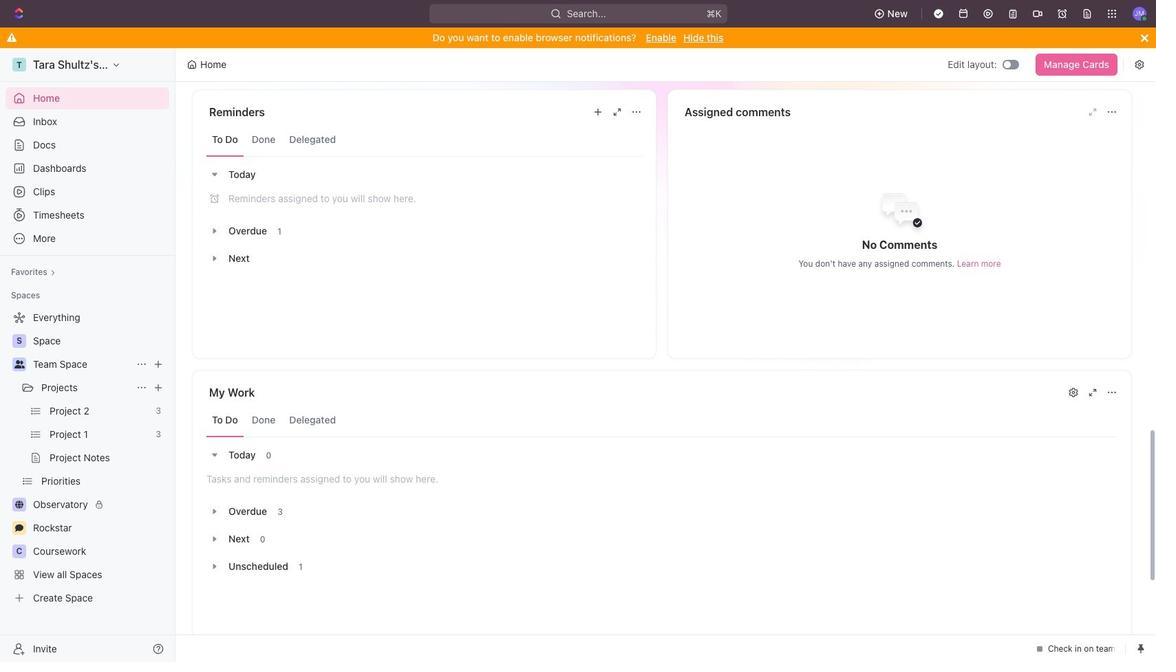 Task type: vqa. For each thing, say whether or not it's contained in the screenshot.
Tara Shultz'S Workspace, , element
yes



Task type: locate. For each thing, give the bounding box(es) containing it.
1 tab list from the top
[[206, 123, 642, 157]]

1 vertical spatial tab list
[[206, 404, 1118, 438]]

tab list
[[206, 123, 642, 157], [206, 404, 1118, 438]]

tree
[[6, 307, 169, 610]]

0 vertical spatial tab list
[[206, 123, 642, 157]]

2 tab list from the top
[[206, 404, 1118, 438]]



Task type: describe. For each thing, give the bounding box(es) containing it.
sidebar navigation
[[0, 48, 178, 663]]

tree inside sidebar navigation
[[6, 307, 169, 610]]

tara shultz's workspace, , element
[[12, 58, 26, 72]]

coursework, , element
[[12, 545, 26, 559]]

globe image
[[15, 501, 23, 509]]

user group image
[[14, 361, 24, 369]]

comment image
[[15, 524, 23, 533]]

space, , element
[[12, 334, 26, 348]]



